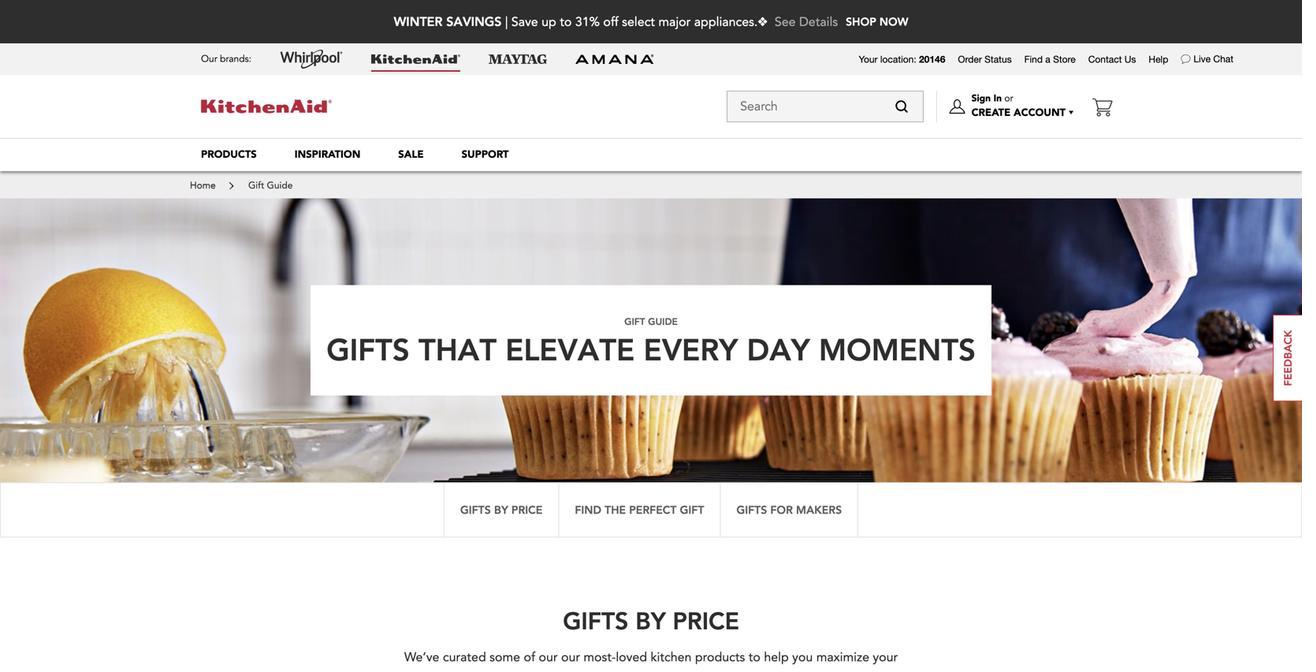 Task type: locate. For each thing, give the bounding box(es) containing it.
find a store
[[1025, 54, 1076, 65]]

1 our from the left
[[539, 649, 558, 666]]

see
[[775, 13, 796, 31]]

inspiration element
[[295, 147, 361, 162]]

gifts for makers button
[[720, 482, 859, 537]]

support element
[[462, 147, 509, 162]]

kitchenaid image down brands: on the top
[[201, 100, 332, 113]]

0 horizontal spatial gift
[[248, 179, 264, 192]]

kitchenaid image down winter
[[371, 54, 461, 64]]

support
[[462, 147, 509, 162]]

we've curated some of our our most-loved kitchen products to help you maximize your gift-giving.
[[404, 649, 899, 668]]

order status link
[[959, 53, 1012, 65]]

0 horizontal spatial gifts by price
[[461, 502, 543, 517]]

20146
[[920, 54, 946, 65]]

find the perfect gift button
[[559, 482, 720, 537]]

by inside button
[[494, 502, 509, 517]]

we've
[[404, 649, 440, 666]]

home
[[190, 179, 216, 192]]

winter
[[394, 13, 443, 30]]

price left find
[[512, 502, 543, 517]]

find the perfect gift
[[575, 502, 705, 517]]

1 horizontal spatial our
[[562, 649, 580, 666]]

1 horizontal spatial guide
[[648, 315, 678, 328]]

home link
[[190, 179, 219, 192]]

live
[[1194, 53, 1212, 64]]

for
[[771, 502, 793, 517]]

off
[[604, 13, 619, 31]]

1 vertical spatial gifts by price
[[563, 605, 740, 636]]

us
[[1125, 54, 1137, 65]]

up
[[542, 13, 557, 31]]

your
[[873, 649, 899, 666]]

1 horizontal spatial to
[[749, 649, 761, 666]]

that
[[419, 329, 497, 369]]

0 horizontal spatial to
[[560, 13, 572, 31]]

your location: 20146
[[859, 54, 946, 65]]

day
[[747, 329, 810, 369]]

price
[[512, 502, 543, 517], [673, 605, 740, 636]]

31%
[[576, 13, 600, 31]]

1 vertical spatial price
[[673, 605, 740, 636]]

1 vertical spatial to
[[749, 649, 761, 666]]

gift for gift guide
[[248, 179, 264, 192]]

to left the help
[[749, 649, 761, 666]]

0 horizontal spatial price
[[512, 502, 543, 517]]

our left most-
[[562, 649, 580, 666]]

to right up
[[560, 13, 572, 31]]

live chat button
[[1194, 53, 1234, 65]]

gifts
[[327, 329, 410, 369], [461, 502, 491, 517], [737, 502, 768, 517], [563, 605, 629, 636]]

now
[[880, 14, 909, 29]]

gift guide gifts that elevate every day moments
[[327, 315, 976, 369]]

gifts for makers
[[737, 502, 842, 517]]

location:
[[881, 54, 917, 65]]

1 horizontal spatial gifts by price
[[563, 605, 740, 636]]

0 horizontal spatial our
[[539, 649, 558, 666]]

shop now link
[[846, 2, 909, 42]]

gift guide
[[248, 179, 293, 192]]

makers
[[797, 502, 842, 517]]

1 vertical spatial by
[[636, 605, 666, 636]]

0 vertical spatial price
[[512, 502, 543, 517]]

0 vertical spatial guide
[[267, 179, 293, 192]]

gift-
[[621, 668, 644, 668]]

giving.
[[644, 668, 682, 668]]

moments
[[819, 329, 976, 369]]

sale element
[[399, 147, 424, 162]]

0 horizontal spatial kitchenaid image
[[201, 100, 332, 113]]

gift inside gift guide gifts that elevate every day moments
[[625, 315, 646, 328]]

to
[[560, 13, 572, 31], [749, 649, 761, 666]]

gifts by price
[[461, 502, 543, 517], [563, 605, 740, 636]]

your
[[859, 54, 878, 65]]

contact
[[1089, 54, 1123, 65]]

menu containing products
[[182, 138, 1121, 171]]

guide
[[267, 179, 293, 192], [648, 315, 678, 328]]

1 vertical spatial guide
[[648, 315, 678, 328]]

products element
[[201, 147, 257, 162]]

0 vertical spatial kitchenaid image
[[371, 54, 461, 64]]

0 vertical spatial by
[[494, 502, 509, 517]]

our
[[539, 649, 558, 666], [562, 649, 580, 666]]

0 horizontal spatial guide
[[267, 179, 293, 192]]

by
[[494, 502, 509, 517], [636, 605, 666, 636]]

0 vertical spatial to
[[560, 13, 572, 31]]

details
[[800, 13, 839, 31]]

of
[[524, 649, 536, 666]]

sign
[[972, 92, 991, 105]]

every
[[644, 329, 738, 369]]

gift
[[248, 179, 264, 192], [625, 315, 646, 328]]

contact us
[[1089, 54, 1137, 65]]

our right of
[[539, 649, 558, 666]]

order status
[[959, 54, 1012, 65]]

contact us link
[[1089, 53, 1137, 65]]

kitchenaid image
[[371, 54, 461, 64], [201, 100, 332, 113]]

the
[[605, 502, 626, 517]]

you
[[793, 649, 813, 666]]

maytag image
[[489, 54, 547, 64]]

price up products
[[673, 605, 740, 636]]

gift up every
[[625, 315, 646, 328]]

guide inside gift guide gifts that elevate every day moments
[[648, 315, 678, 328]]

menu
[[182, 138, 1121, 171]]

help link
[[1150, 53, 1169, 65]]

or
[[1005, 92, 1014, 105]]

0 horizontal spatial by
[[494, 502, 509, 517]]

sale
[[399, 147, 424, 162]]

1 vertical spatial gift
[[625, 315, 646, 328]]

0 vertical spatial gifts by price
[[461, 502, 543, 517]]

find a store link
[[1025, 53, 1076, 65]]

site feedback image
[[1274, 315, 1303, 401]]

1 horizontal spatial gift
[[625, 315, 646, 328]]

select
[[622, 13, 655, 31]]

0 vertical spatial gift
[[248, 179, 264, 192]]

1 vertical spatial kitchenaid image
[[201, 100, 332, 113]]

account
[[1014, 106, 1066, 120]]

price inside button
[[512, 502, 543, 517]]

gift down products
[[248, 179, 264, 192]]

guide for gift guide
[[267, 179, 293, 192]]



Task type: describe. For each thing, give the bounding box(es) containing it.
curated
[[443, 649, 486, 666]]

chat
[[1214, 53, 1234, 64]]

brands:
[[220, 52, 252, 65]]

find
[[575, 502, 602, 517]]

major
[[659, 13, 691, 31]]

gifts by price inside button
[[461, 502, 543, 517]]

see details link
[[775, 13, 839, 31]]

shop
[[846, 14, 877, 29]]

help
[[1150, 54, 1169, 65]]

elevate
[[506, 329, 635, 369]]

2 our from the left
[[562, 649, 580, 666]]

gifts inside gift guide gifts that elevate every day moments
[[327, 329, 410, 369]]

most-
[[584, 649, 616, 666]]

kitchen
[[651, 649, 692, 666]]

to inside we've curated some of our our most-loved kitchen products to help you maximize your gift-giving.
[[749, 649, 761, 666]]

in
[[994, 92, 1003, 105]]

1 horizontal spatial price
[[673, 605, 740, 636]]

products
[[201, 147, 257, 162]]

help
[[765, 649, 789, 666]]

gift
[[680, 502, 705, 517]]

save
[[512, 13, 538, 31]]

store
[[1054, 54, 1076, 65]]

gift for gift guide gifts that elevate every day moments
[[625, 315, 646, 328]]

find
[[1025, 54, 1043, 65]]

create
[[972, 106, 1011, 120]]

perfect
[[630, 502, 677, 517]]

Search search field
[[727, 91, 924, 122]]

maximize
[[817, 649, 870, 666]]

inspiration
[[295, 147, 361, 162]]

our brands:
[[201, 52, 252, 65]]

sign in or create account
[[972, 92, 1066, 120]]

savings
[[447, 13, 502, 30]]

some
[[490, 649, 521, 666]]

whirlpool image
[[280, 50, 343, 69]]

products
[[696, 649, 746, 666]]

live chat
[[1194, 53, 1234, 64]]

1 horizontal spatial by
[[636, 605, 666, 636]]

|
[[505, 13, 508, 31]]

gifts by price button
[[444, 482, 559, 537]]

order
[[959, 54, 983, 65]]

our
[[201, 52, 217, 65]]

loved
[[616, 649, 648, 666]]

guide for gift guide gifts that elevate every day moments
[[648, 315, 678, 328]]

to inside winter savings | save up to 31% off select major appliances.❖ see details shop now
[[560, 13, 572, 31]]

appliances.❖
[[695, 13, 768, 31]]

a
[[1046, 54, 1051, 65]]

1 horizontal spatial kitchenaid image
[[371, 54, 461, 64]]

winter savings | save up to 31% off select major appliances.❖ see details shop now
[[394, 13, 909, 31]]

amana image
[[576, 54, 655, 65]]

status
[[985, 54, 1012, 65]]

putting the finishing touches on some homemade cupcakes. image
[[0, 198, 1303, 482]]



Task type: vqa. For each thing, say whether or not it's contained in the screenshot.
top Drawer
no



